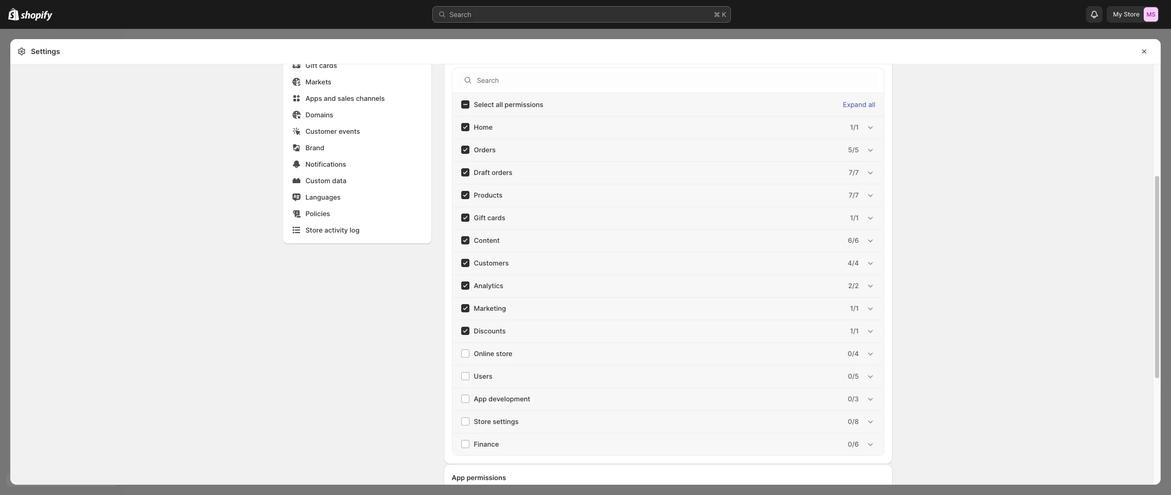 Task type: vqa. For each thing, say whether or not it's contained in the screenshot.
1st all from the left
yes



Task type: describe. For each thing, give the bounding box(es) containing it.
6/6
[[848, 236, 859, 245]]

0/8
[[848, 418, 859, 426]]

domains
[[306, 111, 334, 119]]

discounts
[[474, 327, 506, 335]]

0/5
[[848, 372, 859, 381]]

app for app development
[[474, 395, 487, 403]]

select
[[474, 100, 494, 109]]

events
[[339, 127, 360, 135]]

customer
[[306, 127, 337, 135]]

7/7 for draft orders
[[849, 168, 859, 177]]

0 horizontal spatial gift
[[306, 61, 318, 70]]

languages link
[[289, 190, 425, 204]]

brand
[[306, 144, 325, 152]]

marketing
[[474, 304, 506, 313]]

1 vertical spatial gift
[[474, 214, 486, 222]]

1 vertical spatial gift cards
[[474, 214, 506, 222]]

settings
[[31, 47, 60, 56]]

policies link
[[289, 207, 425, 221]]

brand link
[[289, 141, 425, 155]]

markets
[[306, 78, 332, 86]]

expand all button
[[837, 94, 882, 115]]

settings
[[493, 418, 519, 426]]

0 horizontal spatial shopify image
[[8, 8, 19, 21]]

customers
[[474, 259, 509, 267]]

policies
[[306, 210, 330, 218]]

domains link
[[289, 108, 425, 122]]

2 vertical spatial permissions
[[493, 484, 531, 492]]

0/4
[[848, 350, 859, 358]]

finance
[[474, 440, 499, 449]]

4/4
[[848, 259, 859, 267]]

app for app permissions manage app permissions for chico's charms
[[452, 474, 465, 482]]

0 vertical spatial gift cards
[[306, 61, 337, 70]]

app
[[479, 484, 491, 492]]

2 horizontal spatial store
[[1124, 10, 1140, 18]]

my store image
[[1144, 7, 1159, 22]]

0/3
[[848, 395, 859, 403]]

products
[[474, 191, 503, 199]]

5/5
[[849, 146, 859, 154]]

users
[[474, 372, 493, 381]]

1/1 for home
[[851, 123, 859, 131]]

sales
[[338, 94, 354, 102]]

languages
[[306, 193, 341, 201]]

⌘
[[714, 10, 720, 19]]

all for select
[[496, 100, 503, 109]]

1 vertical spatial permissions
[[467, 474, 506, 482]]

notifications link
[[289, 157, 425, 172]]

custom data link
[[289, 174, 425, 188]]

my
[[1114, 10, 1123, 18]]

customer events link
[[289, 124, 425, 139]]

store for store activity log
[[306, 226, 323, 234]]

log
[[350, 226, 360, 234]]

activity
[[325, 226, 348, 234]]

manage
[[452, 484, 477, 492]]

notifications
[[306, 160, 346, 168]]

online store
[[474, 350, 513, 358]]

for
[[533, 484, 542, 492]]

app development
[[474, 395, 531, 403]]

orders
[[474, 146, 496, 154]]

1 vertical spatial cards
[[488, 214, 506, 222]]

draft orders
[[474, 168, 513, 177]]

1 horizontal spatial shopify image
[[21, 11, 53, 21]]

7/7 for products
[[849, 191, 859, 199]]

store activity log link
[[289, 223, 425, 237]]

apps and sales channels link
[[289, 91, 425, 106]]

data
[[332, 177, 347, 185]]

gift cards link
[[289, 58, 425, 73]]

store activity log
[[306, 226, 360, 234]]

apps
[[306, 94, 322, 102]]

search
[[450, 10, 472, 19]]

1/1 for marketing
[[851, 304, 859, 313]]



Task type: locate. For each thing, give the bounding box(es) containing it.
permissions
[[505, 100, 544, 109], [467, 474, 506, 482], [493, 484, 531, 492]]

1 horizontal spatial gift cards
[[474, 214, 506, 222]]

⌘ k
[[714, 10, 727, 19]]

store up finance
[[474, 418, 491, 426]]

store for store settings
[[474, 418, 491, 426]]

3 1/1 from the top
[[851, 304, 859, 313]]

0 vertical spatial 7/7
[[849, 168, 859, 177]]

app down users
[[474, 395, 487, 403]]

1 horizontal spatial all
[[869, 100, 876, 109]]

online
[[474, 350, 495, 358]]

0 horizontal spatial app
[[452, 474, 465, 482]]

1 horizontal spatial cards
[[488, 214, 506, 222]]

expand
[[843, 100, 867, 109]]

7/7
[[849, 168, 859, 177], [849, 191, 859, 199]]

2 7/7 from the top
[[849, 191, 859, 199]]

content
[[474, 236, 500, 245]]

0 vertical spatial permissions
[[505, 100, 544, 109]]

0 vertical spatial app
[[474, 395, 487, 403]]

1 horizontal spatial app
[[474, 395, 487, 403]]

1 vertical spatial store
[[306, 226, 323, 234]]

all for expand
[[869, 100, 876, 109]]

all
[[496, 100, 503, 109], [869, 100, 876, 109]]

all right expand
[[869, 100, 876, 109]]

store down policies
[[306, 226, 323, 234]]

orders
[[492, 168, 513, 177]]

chico's
[[543, 484, 567, 492]]

permissions up app on the bottom of page
[[467, 474, 506, 482]]

1 horizontal spatial store
[[474, 418, 491, 426]]

all right select
[[496, 100, 503, 109]]

customer events
[[306, 127, 360, 135]]

draft
[[474, 168, 490, 177]]

app up the "manage"
[[452, 474, 465, 482]]

0 horizontal spatial store
[[306, 226, 323, 234]]

and
[[324, 94, 336, 102]]

2 all from the left
[[869, 100, 876, 109]]

shopify image
[[8, 8, 19, 21], [21, 11, 53, 21]]

1 horizontal spatial gift
[[474, 214, 486, 222]]

select all permissions
[[474, 100, 544, 109]]

store
[[1124, 10, 1140, 18], [306, 226, 323, 234], [474, 418, 491, 426]]

permissions right select
[[505, 100, 544, 109]]

home
[[474, 123, 493, 131]]

analytics
[[474, 282, 504, 290]]

1/1
[[851, 123, 859, 131], [851, 214, 859, 222], [851, 304, 859, 313], [851, 327, 859, 335]]

app permissions manage app permissions for chico's charms
[[452, 474, 593, 492]]

store
[[496, 350, 513, 358]]

dialog
[[1166, 39, 1172, 85]]

cards
[[319, 61, 337, 70], [488, 214, 506, 222]]

4 1/1 from the top
[[851, 327, 859, 335]]

1/1 up 6/6 on the right top of the page
[[851, 214, 859, 222]]

1 vertical spatial app
[[452, 474, 465, 482]]

2 1/1 from the top
[[851, 214, 859, 222]]

charms
[[568, 484, 593, 492]]

Search text field
[[477, 72, 880, 89]]

cards down products
[[488, 214, 506, 222]]

markets link
[[289, 75, 425, 89]]

1 1/1 from the top
[[851, 123, 859, 131]]

development
[[489, 395, 531, 403]]

expand all
[[843, 100, 876, 109]]

gift cards down products
[[474, 214, 506, 222]]

0/6
[[848, 440, 859, 449]]

channels
[[356, 94, 385, 102]]

store settings
[[474, 418, 519, 426]]

gift cards up markets
[[306, 61, 337, 70]]

0 vertical spatial cards
[[319, 61, 337, 70]]

1 7/7 from the top
[[849, 168, 859, 177]]

1/1 up 0/4
[[851, 327, 859, 335]]

1/1 down 2/2 in the bottom of the page
[[851, 304, 859, 313]]

custom data
[[306, 177, 347, 185]]

gift up markets
[[306, 61, 318, 70]]

settings dialog
[[10, 0, 1161, 495]]

0 horizontal spatial all
[[496, 100, 503, 109]]

2/2
[[849, 282, 859, 290]]

k
[[722, 10, 727, 19]]

app inside app permissions manage app permissions for chico's charms
[[452, 474, 465, 482]]

2 vertical spatial store
[[474, 418, 491, 426]]

apps and sales channels
[[306, 94, 385, 102]]

0 vertical spatial gift
[[306, 61, 318, 70]]

gift up content
[[474, 214, 486, 222]]

cards up markets
[[319, 61, 337, 70]]

app
[[474, 395, 487, 403], [452, 474, 465, 482]]

0 vertical spatial store
[[1124, 10, 1140, 18]]

1/1 down expand
[[851, 123, 859, 131]]

0 horizontal spatial gift cards
[[306, 61, 337, 70]]

store right my at top right
[[1124, 10, 1140, 18]]

1/1 for discounts
[[851, 327, 859, 335]]

1 vertical spatial 7/7
[[849, 191, 859, 199]]

0 horizontal spatial cards
[[319, 61, 337, 70]]

permissions left for
[[493, 484, 531, 492]]

gift cards
[[306, 61, 337, 70], [474, 214, 506, 222]]

my store
[[1114, 10, 1140, 18]]

custom
[[306, 177, 331, 185]]

1 all from the left
[[496, 100, 503, 109]]

all inside dropdown button
[[869, 100, 876, 109]]

1/1 for gift cards
[[851, 214, 859, 222]]

gift
[[306, 61, 318, 70], [474, 214, 486, 222]]



